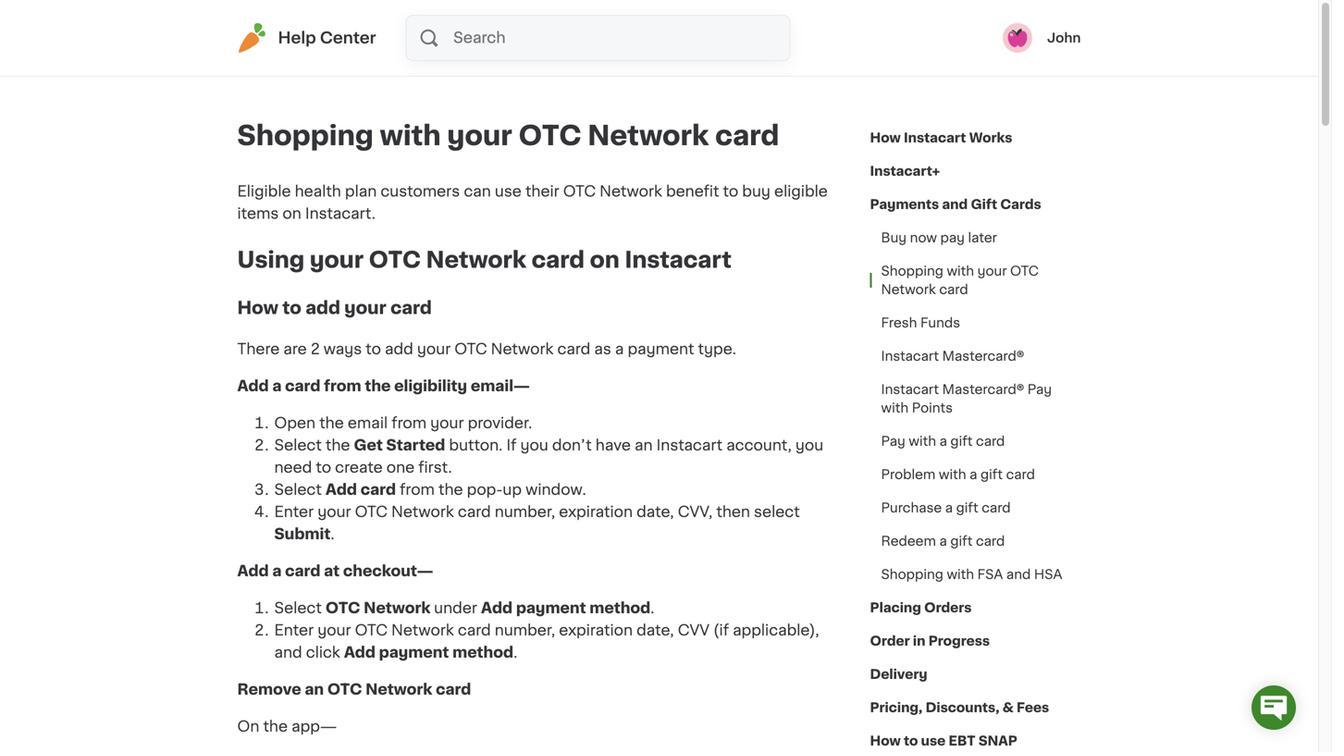 Task type: locate. For each thing, give the bounding box(es) containing it.
and
[[942, 198, 968, 211], [1007, 568, 1031, 581], [274, 646, 302, 660]]

remove
[[237, 683, 301, 697]]

1 vertical spatial expiration
[[559, 623, 633, 638]]

health
[[295, 184, 341, 199]]

payment up enter your otc network card number, expiration date, cvv (if applicable), and click
[[516, 601, 586, 616]]

one
[[387, 460, 415, 475]]

0 vertical spatial use
[[495, 184, 522, 199]]

pay inside instacart mastercard® pay with points
[[1028, 383, 1052, 396]]

shopping up health
[[237, 123, 374, 149]]

payment left type.
[[628, 342, 694, 357]]

2 vertical spatial how
[[870, 735, 901, 748]]

from inside select add card from the pop-up window. enter your otc network card number, expiration date, cvv, then select submit .
[[400, 483, 435, 497]]

1 select from the top
[[274, 438, 322, 453]]

using your otc network card on instacart
[[237, 249, 732, 271]]

with down 'points'
[[909, 435, 936, 448]]

the for app—
[[263, 720, 288, 734]]

problem
[[881, 468, 936, 481]]

payments and gift cards
[[870, 198, 1042, 211]]

0 vertical spatial mastercard®
[[943, 350, 1025, 363]]

enter your otc network card number, expiration date, cvv (if applicable), and click
[[274, 623, 819, 660]]

your
[[447, 123, 512, 149], [310, 249, 364, 271], [978, 265, 1007, 278], [344, 299, 387, 316], [417, 342, 451, 357], [430, 416, 464, 431], [318, 505, 351, 520], [318, 623, 351, 638]]

otc down create
[[355, 505, 388, 520]]

card left as
[[557, 342, 591, 357]]

gift up shopping with fsa and hsa link
[[951, 535, 973, 548]]

1 vertical spatial mastercard®
[[943, 383, 1025, 396]]

ebt
[[949, 735, 976, 748]]

2
[[311, 342, 320, 357]]

app—
[[292, 720, 337, 734]]

1 mastercard® from the top
[[943, 350, 1025, 363]]

help
[[278, 30, 316, 46]]

2 vertical spatial and
[[274, 646, 302, 660]]

0 horizontal spatial method
[[453, 646, 514, 660]]

select for select add card from the pop-up window. enter your otc network card number, expiration date, cvv, then select submit .
[[274, 483, 322, 497]]

enter up submit
[[274, 505, 314, 520]]

2 enter from the top
[[274, 623, 314, 638]]

0 vertical spatial expiration
[[559, 505, 633, 520]]

add
[[237, 379, 269, 394], [326, 483, 357, 497], [237, 564, 269, 579], [481, 601, 513, 616], [344, 646, 376, 660]]

your up eligibility
[[417, 342, 451, 357]]

0 vertical spatial number,
[[495, 505, 555, 520]]

card up funds
[[940, 283, 969, 296]]

help center link
[[237, 23, 376, 53]]

center
[[320, 30, 376, 46]]

1 vertical spatial date,
[[637, 623, 674, 638]]

1 horizontal spatial .
[[514, 646, 517, 660]]

2 you from the left
[[796, 438, 824, 453]]

shopping down now
[[881, 265, 944, 278]]

0 horizontal spatial use
[[495, 184, 522, 199]]

2 date, from the top
[[637, 623, 674, 638]]

select down the need
[[274, 483, 322, 497]]

with
[[380, 123, 441, 149], [947, 265, 974, 278], [881, 402, 909, 415], [909, 435, 936, 448], [939, 468, 967, 481], [947, 568, 974, 581]]

redeem a gift card link
[[870, 525, 1016, 558]]

later
[[968, 231, 997, 244]]

2 vertical spatial select
[[274, 601, 322, 616]]

card down instacart mastercard® pay with points link
[[976, 435, 1005, 448]]

with for problem with a gift card link at the right bottom of the page
[[939, 468, 967, 481]]

placing orders
[[870, 601, 972, 614]]

date, left cvv,
[[637, 505, 674, 520]]

0 horizontal spatial .
[[331, 527, 335, 542]]

0 horizontal spatial and
[[274, 646, 302, 660]]

0 vertical spatial add
[[306, 299, 340, 316]]

card inside shopping with your otc network card
[[940, 283, 969, 296]]

the inside select add card from the pop-up window. enter your otc network card number, expiration date, cvv, then select submit .
[[439, 483, 463, 497]]

1 number, from the top
[[495, 505, 555, 520]]

card
[[715, 123, 780, 149], [532, 249, 585, 271], [940, 283, 969, 296], [391, 299, 432, 316], [557, 342, 591, 357], [285, 379, 321, 394], [976, 435, 1005, 448], [1006, 468, 1035, 481], [361, 483, 396, 497], [982, 502, 1011, 514], [458, 505, 491, 520], [976, 535, 1005, 548], [285, 564, 321, 579], [458, 623, 491, 638], [436, 683, 471, 697]]

get
[[354, 438, 383, 453]]

with for pay with a gift card "link"
[[909, 435, 936, 448]]

delivery link
[[870, 658, 928, 691]]

you
[[521, 438, 549, 453], [796, 438, 824, 453]]

card down the select otc network under add payment method .
[[458, 623, 491, 638]]

how down pricing,
[[870, 735, 901, 748]]

1 horizontal spatial method
[[590, 601, 651, 616]]

2 vertical spatial payment
[[379, 646, 449, 660]]

1 horizontal spatial on
[[590, 249, 620, 271]]

0 vertical spatial and
[[942, 198, 968, 211]]

mastercard® down instacart mastercard® link at right top
[[943, 383, 1025, 396]]

and left gift
[[942, 198, 968, 211]]

2 horizontal spatial and
[[1007, 568, 1031, 581]]

2 vertical spatial shopping
[[881, 568, 944, 581]]

instacart+
[[870, 165, 940, 178]]

to right the need
[[316, 460, 331, 475]]

1 horizontal spatial and
[[942, 198, 968, 211]]

cards
[[1001, 198, 1042, 211]]

from for provider.
[[392, 416, 427, 431]]

mastercard® up instacart mastercard® pay with points link
[[943, 350, 1025, 363]]

2 select from the top
[[274, 483, 322, 497]]

enter inside select add card from the pop-up window. enter your otc network card number, expiration date, cvv, then select submit .
[[274, 505, 314, 520]]

select add card from the pop-up window. enter your otc network card number, expiration date, cvv, then select submit .
[[274, 483, 800, 542]]

you right account,
[[796, 438, 824, 453]]

2 mastercard® from the top
[[943, 383, 1025, 396]]

otc down add a card at checkout—
[[326, 601, 360, 616]]

the down first.
[[439, 483, 463, 497]]

from for pop-
[[400, 483, 435, 497]]

2 expiration from the top
[[559, 623, 633, 638]]

mastercard® for instacart mastercard®
[[943, 350, 1025, 363]]

network inside shopping with your otc network card
[[881, 283, 936, 296]]

with inside shopping with your otc network card
[[947, 265, 974, 278]]

to left buy on the right of page
[[723, 184, 739, 199]]

select up click at the left bottom
[[274, 601, 322, 616]]

shopping down redeem
[[881, 568, 944, 581]]

window.
[[526, 483, 586, 497]]

1 date, from the top
[[637, 505, 674, 520]]

1 horizontal spatial shopping with your otc network card
[[881, 265, 1039, 296]]

0 horizontal spatial add
[[306, 299, 340, 316]]

.
[[331, 527, 335, 542], [651, 601, 655, 616], [514, 646, 517, 660]]

network inside select add card from the pop-up window. enter your otc network card number, expiration date, cvv, then select submit .
[[391, 505, 454, 520]]

add down create
[[326, 483, 357, 497]]

0 horizontal spatial shopping with your otc network card
[[237, 123, 780, 149]]

1 horizontal spatial an
[[635, 438, 653, 453]]

how for how to add your card
[[237, 299, 278, 316]]

(if
[[714, 623, 729, 638]]

add
[[306, 299, 340, 316], [385, 342, 413, 357]]

1 horizontal spatial you
[[796, 438, 824, 453]]

0 horizontal spatial an
[[305, 683, 324, 697]]

0 vertical spatial payment
[[628, 342, 694, 357]]

mastercard®
[[943, 350, 1025, 363], [943, 383, 1025, 396]]

click
[[306, 646, 340, 660]]

how to add your card
[[237, 299, 432, 316]]

0 vertical spatial an
[[635, 438, 653, 453]]

purchase a gift card
[[881, 502, 1011, 514]]

select
[[274, 438, 322, 453], [274, 483, 322, 497], [274, 601, 322, 616]]

instacart up 'points'
[[881, 383, 939, 396]]

otc down cards
[[1010, 265, 1039, 278]]

network up fresh
[[881, 283, 936, 296]]

0 horizontal spatial you
[[521, 438, 549, 453]]

how up instacart+
[[870, 131, 901, 144]]

from down one
[[400, 483, 435, 497]]

. inside select add card from the pop-up window. enter your otc network card number, expiration date, cvv, then select submit .
[[331, 527, 335, 542]]

an inside button. if you don't have an instacart account, you need to create one first.
[[635, 438, 653, 453]]

1 vertical spatial from
[[392, 416, 427, 431]]

0 vertical spatial on
[[283, 206, 301, 221]]

card inside "link"
[[976, 435, 1005, 448]]

shopping for shopping with your otc network card link
[[881, 265, 944, 278]]

0 vertical spatial enter
[[274, 505, 314, 520]]

method
[[590, 601, 651, 616], [453, 646, 514, 660]]

have
[[596, 438, 631, 453]]

1 vertical spatial pay
[[881, 435, 906, 448]]

network left benefit
[[600, 184, 662, 199]]

user avatar image
[[1003, 23, 1033, 53]]

1 you from the left
[[521, 438, 549, 453]]

1 expiration from the top
[[559, 505, 633, 520]]

started
[[386, 438, 445, 453]]

shopping with your otc network card link
[[870, 254, 1081, 306]]

on the app—
[[237, 720, 337, 734]]

from down ways
[[324, 379, 361, 394]]

0 vertical spatial select
[[274, 438, 322, 453]]

an
[[635, 438, 653, 453], [305, 683, 324, 697]]

how
[[870, 131, 901, 144], [237, 299, 278, 316], [870, 735, 901, 748]]

0 vertical spatial from
[[324, 379, 361, 394]]

your up ways
[[344, 299, 387, 316]]

shopping with fsa and hsa link
[[870, 558, 1074, 591]]

mastercard® inside instacart mastercard® pay with points
[[943, 383, 1025, 396]]

a down 'points'
[[940, 435, 947, 448]]

if
[[507, 438, 517, 453]]

help center
[[278, 30, 376, 46]]

0 vertical spatial date,
[[637, 505, 674, 520]]

how instacart works link
[[870, 121, 1013, 155]]

buy now pay later
[[881, 231, 997, 244]]

how instacart works
[[870, 131, 1013, 144]]

to
[[723, 184, 739, 199], [283, 299, 302, 316], [366, 342, 381, 357], [316, 460, 331, 475], [904, 735, 918, 748]]

0 horizontal spatial pay
[[881, 435, 906, 448]]

an right the have
[[635, 438, 653, 453]]

purchase a gift card link
[[870, 491, 1022, 525]]

with for shopping with fsa and hsa link
[[947, 568, 974, 581]]

add right click at the left bottom
[[344, 646, 376, 660]]

remove an otc network card
[[237, 683, 471, 697]]

the for get
[[326, 438, 350, 453]]

1 horizontal spatial payment
[[516, 601, 586, 616]]

order in progress
[[870, 635, 990, 648]]

add up add a card from the eligibility email—
[[385, 342, 413, 357]]

network inside eligible health plan customers can use their otc network benefit to buy eligible items on instacart.
[[600, 184, 662, 199]]

instacart up cvv,
[[657, 438, 723, 453]]

from up started on the left bottom of the page
[[392, 416, 427, 431]]

2 number, from the top
[[495, 623, 555, 638]]

1 enter from the top
[[274, 505, 314, 520]]

hsa
[[1034, 568, 1063, 581]]

card left at
[[285, 564, 321, 579]]

1 vertical spatial use
[[921, 735, 946, 748]]

add for add a card at checkout—
[[237, 564, 269, 579]]

shopping inside shopping with your otc network card
[[881, 265, 944, 278]]

3 select from the top
[[274, 601, 322, 616]]

to up the are
[[283, 299, 302, 316]]

with inside instacart mastercard® pay with points
[[881, 402, 909, 415]]

gift up problem with a gift card link at the right bottom of the page
[[951, 435, 973, 448]]

shopping with your otc network card down pay
[[881, 265, 1039, 296]]

use left ebt
[[921, 735, 946, 748]]

0 horizontal spatial payment
[[379, 646, 449, 660]]

on right items
[[283, 206, 301, 221]]

provider.
[[468, 416, 532, 431]]

pay inside "link"
[[881, 435, 906, 448]]

0 vertical spatial pay
[[1028, 383, 1052, 396]]

account,
[[727, 438, 792, 453]]

email
[[348, 416, 388, 431]]

the right on
[[263, 720, 288, 734]]

otc
[[519, 123, 582, 149], [563, 184, 596, 199], [369, 249, 421, 271], [1010, 265, 1039, 278], [455, 342, 487, 357], [355, 505, 388, 520], [326, 601, 360, 616], [355, 623, 388, 638], [327, 683, 362, 697]]

number, down up
[[495, 505, 555, 520]]

a inside "link"
[[940, 435, 947, 448]]

1 vertical spatial how
[[237, 299, 278, 316]]

card down problem with a gift card at the bottom of page
[[982, 502, 1011, 514]]

and right fsa
[[1007, 568, 1031, 581]]

use
[[495, 184, 522, 199], [921, 735, 946, 748]]

instacart inside instacart mastercard® pay with points
[[881, 383, 939, 396]]

how up the there
[[237, 299, 278, 316]]

1 vertical spatial select
[[274, 483, 322, 497]]

network down first.
[[391, 505, 454, 520]]

1 vertical spatial number,
[[495, 623, 555, 638]]

with inside "link"
[[909, 435, 936, 448]]

network up add payment method .
[[391, 623, 454, 638]]

to down pricing,
[[904, 735, 918, 748]]

1 vertical spatial payment
[[516, 601, 586, 616]]

with left 'points'
[[881, 402, 909, 415]]

2 horizontal spatial .
[[651, 601, 655, 616]]

with up purchase a gift card link
[[939, 468, 967, 481]]

gift down problem with a gift card at the bottom of page
[[956, 502, 979, 514]]

instacart
[[904, 131, 966, 144], [625, 249, 732, 271], [881, 350, 939, 363], [881, 383, 939, 396], [657, 438, 723, 453]]

instacart up instacart+ 'link' on the right
[[904, 131, 966, 144]]

card down eligible health plan customers can use their otc network benefit to buy eligible items on instacart.
[[532, 249, 585, 271]]

gift
[[951, 435, 973, 448], [981, 468, 1003, 481], [956, 502, 979, 514], [951, 535, 973, 548]]

gift inside "link"
[[951, 435, 973, 448]]

pay
[[1028, 383, 1052, 396], [881, 435, 906, 448]]

on up as
[[590, 249, 620, 271]]

2 horizontal spatial payment
[[628, 342, 694, 357]]

date,
[[637, 505, 674, 520], [637, 623, 674, 638]]

gift up purchase a gift card link
[[981, 468, 1003, 481]]

enter up click at the left bottom
[[274, 623, 314, 638]]

buy now pay later link
[[870, 221, 1009, 254]]

0 vertical spatial .
[[331, 527, 335, 542]]

use right can
[[495, 184, 522, 199]]

select inside select add card from the pop-up window. enter your otc network card number, expiration date, cvv, then select submit .
[[274, 483, 322, 497]]

cvv,
[[678, 505, 713, 520]]

0 vertical spatial method
[[590, 601, 651, 616]]

1 horizontal spatial pay
[[1028, 383, 1052, 396]]

number, inside select add card from the pop-up window. enter your otc network card number, expiration date, cvv, then select submit .
[[495, 505, 555, 520]]

1 vertical spatial shopping
[[881, 265, 944, 278]]

date, left cvv
[[637, 623, 674, 638]]

items
[[237, 206, 279, 221]]

otc inside enter your otc network card number, expiration date, cvv (if applicable), and click
[[355, 623, 388, 638]]

type.
[[698, 342, 736, 357]]

2 vertical spatial from
[[400, 483, 435, 497]]

otc right "their"
[[563, 184, 596, 199]]

on
[[237, 720, 259, 734]]

1 vertical spatial enter
[[274, 623, 314, 638]]

1 vertical spatial add
[[385, 342, 413, 357]]

card down add payment method .
[[436, 683, 471, 697]]

redeem
[[881, 535, 936, 548]]

select the get started
[[274, 438, 445, 453]]

up
[[503, 483, 522, 497]]

add down the there
[[237, 379, 269, 394]]

method up enter your otc network card number, expiration date, cvv (if applicable), and click
[[590, 601, 651, 616]]

method down the select otc network under add payment method .
[[453, 646, 514, 660]]

a down purchase a gift card link
[[940, 535, 947, 548]]

0 vertical spatial how
[[870, 131, 901, 144]]

&
[[1003, 701, 1014, 714]]

1 vertical spatial shopping with your otc network card
[[881, 265, 1039, 296]]

with left fsa
[[947, 568, 974, 581]]

and left click at the left bottom
[[274, 646, 302, 660]]

card down create
[[361, 483, 396, 497]]

instacart down benefit
[[625, 249, 732, 271]]

network down add payment method .
[[366, 683, 432, 697]]

pay with a gift card link
[[870, 425, 1016, 458]]

0 horizontal spatial on
[[283, 206, 301, 221]]

otc up remove an otc network card
[[355, 623, 388, 638]]

eligible
[[775, 184, 828, 199]]

your up click at the left bottom
[[318, 623, 351, 638]]

network
[[588, 123, 709, 149], [600, 184, 662, 199], [426, 249, 526, 271], [881, 283, 936, 296], [491, 342, 554, 357], [391, 505, 454, 520], [364, 601, 431, 616], [391, 623, 454, 638], [366, 683, 432, 697]]

you right if
[[521, 438, 549, 453]]

payment down under
[[379, 646, 449, 660]]



Task type: describe. For each thing, give the bounding box(es) containing it.
how to use ebt snap
[[870, 735, 1018, 748]]

first.
[[419, 460, 452, 475]]

card down pop-
[[458, 505, 491, 520]]

are
[[284, 342, 307, 357]]

card up purchase a gift card link
[[1006, 468, 1035, 481]]

under
[[434, 601, 477, 616]]

enter inside enter your otc network card number, expiration date, cvv (if applicable), and click
[[274, 623, 314, 638]]

order in progress link
[[870, 625, 990, 658]]

card up buy on the right of page
[[715, 123, 780, 149]]

buy
[[881, 231, 907, 244]]

fresh funds
[[881, 316, 961, 329]]

their
[[526, 184, 560, 199]]

1 vertical spatial an
[[305, 683, 324, 697]]

instacart mastercard® link
[[870, 340, 1036, 373]]

0 vertical spatial shopping
[[237, 123, 374, 149]]

shopping with fsa and hsa
[[881, 568, 1063, 581]]

john
[[1047, 31, 1081, 44]]

delivery
[[870, 668, 928, 681]]

open the email from your provider.
[[274, 416, 532, 431]]

otc up "their"
[[519, 123, 582, 149]]

cvv
[[678, 623, 710, 638]]

select for select the get started
[[274, 438, 322, 453]]

pricing,
[[870, 701, 923, 714]]

create
[[335, 460, 383, 475]]

instacart+ link
[[870, 155, 940, 188]]

benefit
[[666, 184, 719, 199]]

there
[[237, 342, 280, 357]]

open
[[274, 416, 316, 431]]

payments and gift cards link
[[870, 188, 1042, 221]]

your inside enter your otc network card number, expiration date, cvv (if applicable), and click
[[318, 623, 351, 638]]

card down the are
[[285, 379, 321, 394]]

in
[[913, 635, 926, 648]]

instacart.
[[305, 206, 376, 221]]

a up "open"
[[272, 379, 282, 394]]

problem with a gift card
[[881, 468, 1035, 481]]

fresh
[[881, 316, 917, 329]]

customers
[[381, 184, 460, 199]]

1 vertical spatial method
[[453, 646, 514, 660]]

your inside select add card from the pop-up window. enter your otc network card number, expiration date, cvv, then select submit .
[[318, 505, 351, 520]]

otc inside select add card from the pop-up window. enter your otc network card number, expiration date, cvv, then select submit .
[[355, 505, 388, 520]]

mastercard® for instacart mastercard® pay with points
[[943, 383, 1025, 396]]

card up eligibility
[[391, 299, 432, 316]]

button. if you don't have an instacart account, you need to create one first.
[[274, 438, 824, 475]]

on inside eligible health plan customers can use their otc network benefit to buy eligible items on instacart.
[[283, 206, 301, 221]]

at
[[324, 564, 340, 579]]

your up can
[[447, 123, 512, 149]]

your up button.
[[430, 416, 464, 431]]

network inside enter your otc network card number, expiration date, cvv (if applicable), and click
[[391, 623, 454, 638]]

add payment method .
[[344, 646, 517, 660]]

shopping for shopping with fsa and hsa link
[[881, 568, 944, 581]]

submit
[[274, 527, 331, 542]]

a up purchase a gift card link
[[970, 468, 978, 481]]

a up redeem a gift card link
[[946, 502, 953, 514]]

expiration inside enter your otc network card number, expiration date, cvv (if applicable), and click
[[559, 623, 633, 638]]

pricing, discounts, & fees link
[[870, 691, 1050, 725]]

network up benefit
[[588, 123, 709, 149]]

the up email
[[365, 379, 391, 394]]

add for add payment method .
[[344, 646, 376, 660]]

0 vertical spatial shopping with your otc network card
[[237, 123, 780, 149]]

progress
[[929, 635, 990, 648]]

john link
[[1003, 23, 1081, 53]]

otc down the instacart.
[[369, 249, 421, 271]]

card inside enter your otc network card number, expiration date, cvv (if applicable), and click
[[458, 623, 491, 638]]

discounts,
[[926, 701, 1000, 714]]

add for add a card from the eligibility email—
[[237, 379, 269, 394]]

number, inside enter your otc network card number, expiration date, cvv (if applicable), and click
[[495, 623, 555, 638]]

don't
[[552, 438, 592, 453]]

network down the checkout—
[[364, 601, 431, 616]]

1 horizontal spatial use
[[921, 735, 946, 748]]

eligibility
[[394, 379, 467, 394]]

1 vertical spatial and
[[1007, 568, 1031, 581]]

to inside eligible health plan customers can use their otc network benefit to buy eligible items on instacart.
[[723, 184, 739, 199]]

network down can
[[426, 249, 526, 271]]

your down the instacart.
[[310, 249, 364, 271]]

card up fsa
[[976, 535, 1005, 548]]

problem with a gift card link
[[870, 458, 1047, 491]]

to inside button. if you don't have an instacart account, you need to create one first.
[[316, 460, 331, 475]]

instacart inside button. if you don't have an instacart account, you need to create one first.
[[657, 438, 723, 453]]

checkout—
[[343, 564, 434, 579]]

a right as
[[615, 342, 624, 357]]

fees
[[1017, 701, 1050, 714]]

date, inside enter your otc network card number, expiration date, cvv (if applicable), and click
[[637, 623, 674, 638]]

eligible health plan customers can use their otc network benefit to buy eligible items on instacart.
[[237, 184, 828, 221]]

with up customers
[[380, 123, 441, 149]]

applicable),
[[733, 623, 819, 638]]

payments
[[870, 198, 939, 211]]

can
[[464, 184, 491, 199]]

orders
[[925, 601, 972, 614]]

fresh funds link
[[870, 306, 972, 340]]

then
[[717, 505, 750, 520]]

works
[[969, 131, 1013, 144]]

add inside select add card from the pop-up window. enter your otc network card number, expiration date, cvv, then select submit .
[[326, 483, 357, 497]]

gift
[[971, 198, 998, 211]]

redeem a gift card
[[881, 535, 1005, 548]]

and inside 'link'
[[942, 198, 968, 211]]

points
[[912, 402, 953, 415]]

need
[[274, 460, 312, 475]]

pay with a gift card
[[881, 435, 1005, 448]]

expiration inside select add card from the pop-up window. enter your otc network card number, expiration date, cvv, then select submit .
[[559, 505, 633, 520]]

and inside enter your otc network card number, expiration date, cvv (if applicable), and click
[[274, 646, 302, 660]]

there are 2 ways to add your otc network card as a payment type.
[[237, 342, 736, 357]]

snap
[[979, 735, 1018, 748]]

select for select otc network under add payment method .
[[274, 601, 322, 616]]

use inside eligible health plan customers can use their otc network benefit to buy eligible items on instacart.
[[495, 184, 522, 199]]

placing
[[870, 601, 922, 614]]

instacart mastercard® pay with points
[[881, 383, 1052, 415]]

a down submit
[[272, 564, 282, 579]]

instacart down fresh funds link
[[881, 350, 939, 363]]

plan
[[345, 184, 377, 199]]

instacart mastercard® pay with points link
[[870, 373, 1081, 425]]

1 vertical spatial .
[[651, 601, 655, 616]]

otc down click at the left bottom
[[327, 683, 362, 697]]

otc inside eligible health plan customers can use their otc network benefit to buy eligible items on instacart.
[[563, 184, 596, 199]]

using
[[237, 249, 305, 271]]

buy
[[742, 184, 771, 199]]

Search search field
[[452, 16, 790, 60]]

the for email
[[319, 416, 344, 431]]

instacart mastercard®
[[881, 350, 1025, 363]]

2 vertical spatial .
[[514, 646, 517, 660]]

date, inside select add card from the pop-up window. enter your otc network card number, expiration date, cvv, then select submit .
[[637, 505, 674, 520]]

otc inside shopping with your otc network card
[[1010, 265, 1039, 278]]

to right ways
[[366, 342, 381, 357]]

order
[[870, 635, 910, 648]]

how to use ebt snap link
[[870, 725, 1018, 752]]

placing orders link
[[870, 591, 972, 625]]

from for eligibility
[[324, 379, 361, 394]]

instacart image
[[237, 23, 267, 53]]

with for shopping with your otc network card link
[[947, 265, 974, 278]]

eligible
[[237, 184, 291, 199]]

your inside shopping with your otc network card
[[978, 265, 1007, 278]]

purchase
[[881, 502, 942, 514]]

pop-
[[467, 483, 503, 497]]

how for how instacart works
[[870, 131, 901, 144]]

as
[[594, 342, 611, 357]]

pricing, discounts, & fees
[[870, 701, 1050, 714]]

pay
[[941, 231, 965, 244]]

select
[[754, 505, 800, 520]]

1 vertical spatial on
[[590, 249, 620, 271]]

otc up email—
[[455, 342, 487, 357]]

button.
[[449, 438, 503, 453]]

how for how to use ebt snap
[[870, 735, 901, 748]]

1 horizontal spatial add
[[385, 342, 413, 357]]

add right under
[[481, 601, 513, 616]]

network up email—
[[491, 342, 554, 357]]



Task type: vqa. For each thing, say whether or not it's contained in the screenshot.
don't
yes



